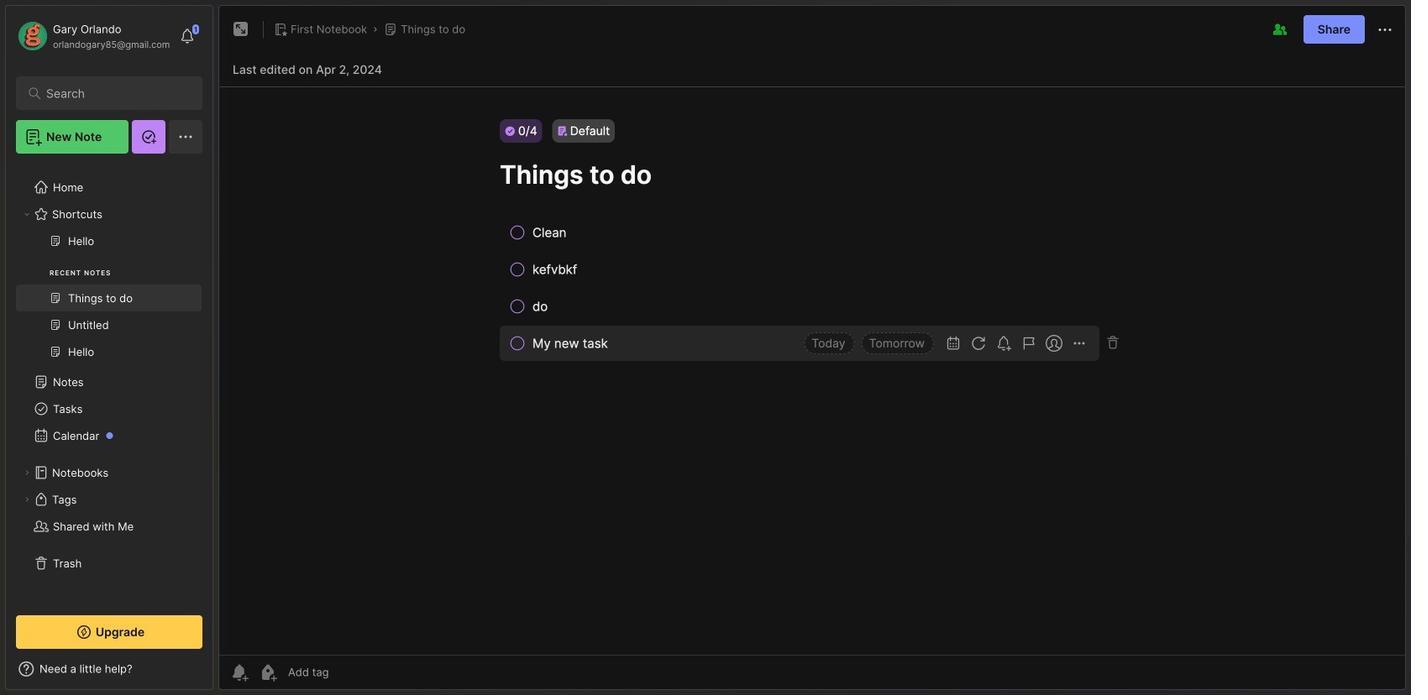Task type: vqa. For each thing, say whether or not it's contained in the screenshot.
Remind me to open notes: field at the right top
no



Task type: locate. For each thing, give the bounding box(es) containing it.
click to collapse image
[[212, 665, 225, 685]]

tree inside main element
[[6, 164, 213, 601]]

group inside main element
[[16, 228, 202, 376]]

group
[[16, 228, 202, 376]]

None search field
[[46, 83, 180, 103]]

main element
[[0, 0, 218, 696]]

expand tags image
[[22, 495, 32, 505]]

add a reminder image
[[229, 663, 250, 683]]

add tag image
[[258, 663, 278, 683]]

none search field inside main element
[[46, 83, 180, 103]]

tree
[[6, 164, 213, 601]]

Search text field
[[46, 86, 180, 102]]

Account field
[[16, 19, 170, 53]]

expand notebooks image
[[22, 468, 32, 478]]



Task type: describe. For each thing, give the bounding box(es) containing it.
Add tag field
[[287, 666, 413, 680]]

Note Editor text field
[[219, 87, 1406, 655]]

WHAT'S NEW field
[[6, 656, 213, 683]]

More actions field
[[1376, 19, 1396, 40]]

note window element
[[218, 5, 1407, 695]]

more actions image
[[1376, 20, 1396, 40]]

expand note image
[[231, 19, 251, 39]]



